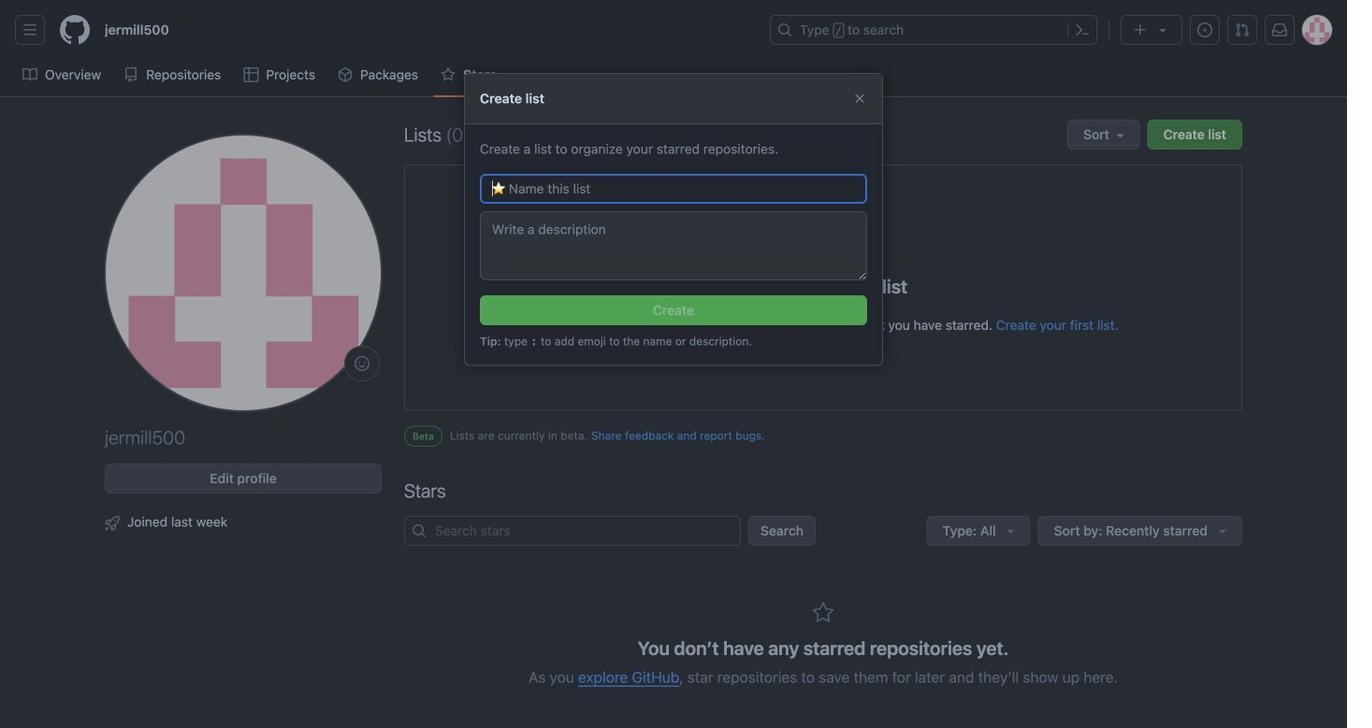 Task type: vqa. For each thing, say whether or not it's contained in the screenshot.
The Homepage Icon at left top
yes



Task type: describe. For each thing, give the bounding box(es) containing it.
close dialog image
[[852, 91, 867, 106]]

1 horizontal spatial triangle down image
[[1156, 22, 1171, 37]]

star image
[[812, 603, 835, 625]]

smiley image
[[355, 357, 370, 371]]

change your avatar image
[[105, 135, 382, 412]]

star image
[[441, 67, 456, 82]]

search image
[[412, 524, 427, 539]]

issue opened image
[[1198, 22, 1213, 37]]

Search stars search field
[[404, 516, 741, 546]]

0 horizontal spatial triangle down image
[[1004, 524, 1019, 539]]

book image
[[22, 67, 37, 82]]

2 horizontal spatial triangle down image
[[1216, 524, 1231, 539]]



Task type: locate. For each thing, give the bounding box(es) containing it.
rocket image
[[105, 517, 120, 532]]

homepage image
[[60, 15, 90, 45]]

create list dialog
[[464, 73, 883, 366]]

git pull request image
[[1235, 22, 1250, 37]]

notifications image
[[1273, 22, 1288, 37]]

plus image
[[1133, 22, 1148, 37]]

feature release label: beta element
[[404, 426, 442, 447]]

package image
[[338, 67, 353, 82]]

table image
[[244, 67, 259, 82]]

List description text field
[[480, 211, 867, 281]]

command palette image
[[1075, 22, 1090, 37]]

List name text field
[[480, 174, 867, 204]]

triangle down image
[[1156, 22, 1171, 37], [1004, 524, 1019, 539], [1216, 524, 1231, 539]]

repo image
[[124, 67, 139, 82]]



